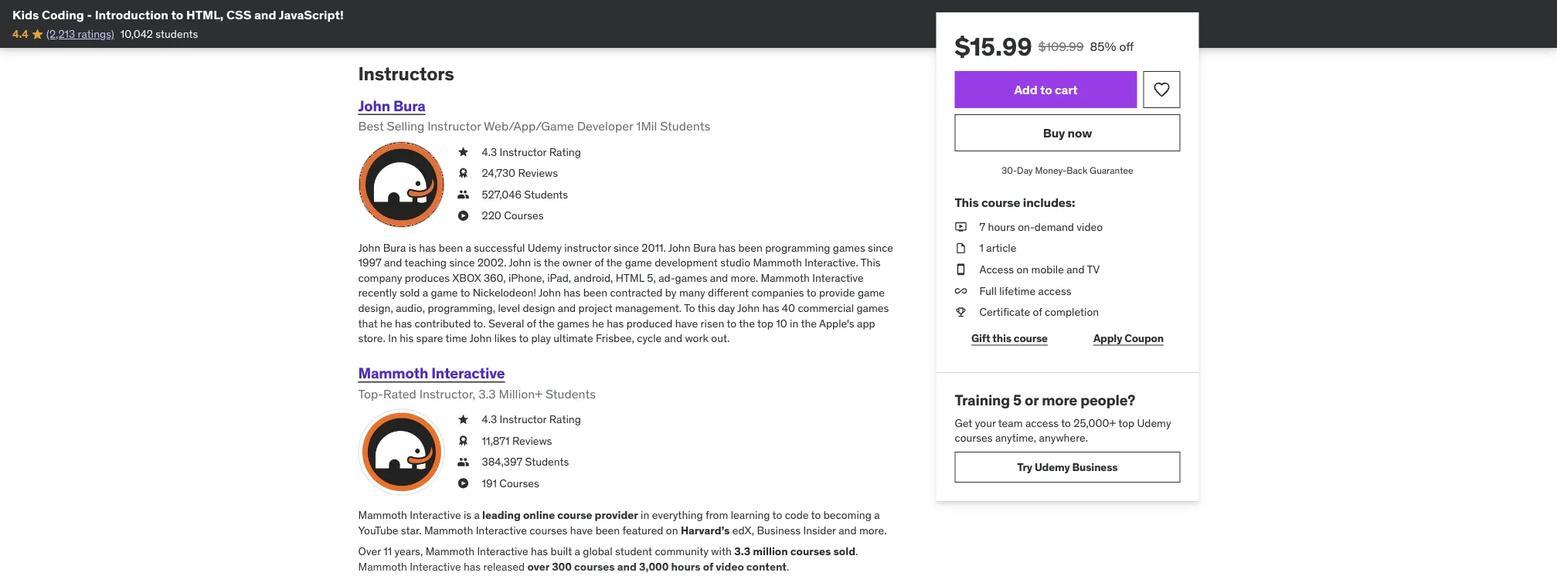Task type: describe. For each thing, give the bounding box(es) containing it.
or
[[1025, 391, 1039, 410]]

is for been
[[409, 241, 417, 255]]

360,
[[484, 271, 506, 285]]

featured
[[623, 524, 664, 538]]

$109.99
[[1039, 38, 1084, 54]]

interactive inside . mammoth interactive has released
[[410, 561, 461, 574]]

by
[[665, 287, 677, 301]]

been up teaching
[[439, 241, 463, 255]]

content
[[747, 561, 787, 574]]

top inside john bura is has been a successful udemy instructor since 2011. john bura has been programming games since 1997 and teaching since 2002. john is the owner of the game development studio mammoth interactive. this company produces xbox 360, iphone, ipad, android, html 5, ad-games and more. mammoth interactive recently sold a game to nickelodeon! john has been contracted by many different companies to provide game design, audio, programming, level design and project management. to this day john has 40 commercial games that he has contributed to. several of the games he has produced have risen to the top 10 in the apple's app store. in his spare time john likes to play ultimate frisbee, cycle and work out.
[[758, 317, 774, 331]]

harvard's edx, business insider and more.
[[681, 524, 887, 538]]

11,871 reviews
[[482, 434, 552, 448]]

has up studio
[[719, 241, 736, 255]]

coding
[[42, 7, 84, 22]]

introduction
[[95, 7, 168, 22]]

john down to.
[[470, 332, 492, 346]]

the right the risen
[[739, 317, 755, 331]]

full lifetime access
[[980, 284, 1072, 298]]

john down "ipad,"
[[539, 287, 561, 301]]

john up 1997
[[358, 241, 381, 255]]

has down "ipad,"
[[564, 287, 581, 301]]

have inside john bura is has been a successful udemy instructor since 2011. john bura has been programming games since 1997 and teaching since 2002. john is the owner of the game development studio mammoth interactive. this company produces xbox 360, iphone, ipad, android, html 5, ad-games and more. mammoth interactive recently sold a game to nickelodeon! john has been contracted by many different companies to provide game design, audio, programming, level design and project management. to this day john has 40 commercial games that he has contributed to. several of the games he has produced have risen to the top 10 in the apple's app store. in his spare time john likes to play ultimate frisbee, cycle and work out.
[[675, 317, 698, 331]]

out.
[[712, 332, 730, 346]]

xsmall image for 384,397 students
[[457, 455, 470, 470]]

top inside training 5 or more people? get your team access to 25,000+ top udemy courses anytime, anywhere.
[[1119, 416, 1135, 430]]

and right design
[[558, 302, 576, 316]]

the up "ipad,"
[[544, 256, 560, 270]]

a inside the in everything from learning to code to becoming a youtube star. mammoth interactive courses have been featured on
[[875, 509, 880, 523]]

different
[[708, 287, 749, 301]]

. inside . mammoth interactive has released
[[856, 545, 858, 559]]

instructor for interactive
[[500, 413, 547, 427]]

interactive inside mammoth interactive top-rated instructor, 3.3 million+ students
[[432, 365, 505, 383]]

courses down insider
[[791, 545, 831, 559]]

john bura link
[[358, 97, 426, 115]]

to up insider
[[811, 509, 821, 523]]

7
[[980, 220, 986, 234]]

xsmall image for 11,871 reviews
[[457, 434, 470, 449]]

programming,
[[428, 302, 496, 316]]

css
[[226, 7, 252, 22]]

85%
[[1091, 38, 1117, 54]]

access inside training 5 or more people? get your team access to 25,000+ top udemy courses anytime, anywhere.
[[1026, 416, 1059, 430]]

kids coding - introduction to html, css and javascript!
[[12, 7, 344, 22]]

xsmall image for full lifetime access
[[955, 284, 968, 299]]

successful
[[474, 241, 525, 255]]

john right day
[[738, 302, 760, 316]]

learning
[[731, 509, 770, 523]]

2002.
[[478, 256, 507, 270]]

students down 11,871 reviews
[[525, 456, 569, 470]]

3.3 inside mammoth interactive top-rated instructor, 3.3 million+ students
[[479, 386, 496, 402]]

provide
[[819, 287, 855, 301]]

bura up development
[[693, 241, 716, 255]]

play
[[532, 332, 551, 346]]

with
[[712, 545, 732, 559]]

4.3 instructor rating for john bura
[[482, 145, 581, 159]]

7 hours on-demand video
[[980, 220, 1103, 234]]

games up many
[[675, 271, 708, 285]]

time
[[446, 332, 467, 346]]

1 vertical spatial course
[[1014, 331, 1048, 345]]

this inside john bura is has been a successful udemy instructor since 2011. john bura has been programming games since 1997 and teaching since 2002. john is the owner of the game development studio mammoth interactive. this company produces xbox 360, iphone, ipad, android, html 5, ad-games and more. mammoth interactive recently sold a game to nickelodeon! john has been contracted by many different companies to provide game design, audio, programming, level design and project management. to this day john has 40 commercial games that he has contributed to. several of the games he has produced have risen to the top 10 in the apple's app store. in his spare time john likes to play ultimate frisbee, cycle and work out.
[[698, 302, 716, 316]]

in inside john bura is has been a successful udemy instructor since 2011. john bura has been programming games since 1997 and teaching since 2002. john is the owner of the game development studio mammoth interactive. this company produces xbox 360, iphone, ipad, android, html 5, ad-games and more. mammoth interactive recently sold a game to nickelodeon! john has been contracted by many different companies to provide game design, audio, programming, level design and project management. to this day john has 40 commercial games that he has contributed to. several of the games he has produced have risen to the top 10 in the apple's app store. in his spare time john likes to play ultimate frisbee, cycle and work out.
[[790, 317, 799, 331]]

add to cart
[[1015, 81, 1078, 97]]

4.3 for interactive
[[482, 413, 497, 427]]

several
[[489, 317, 524, 331]]

day
[[718, 302, 735, 316]]

xsmall image for 220 courses
[[457, 209, 470, 224]]

24,730
[[482, 167, 516, 181]]

interactive inside the in everything from learning to code to becoming a youtube star. mammoth interactive courses have been featured on
[[476, 524, 527, 538]]

web/app/game
[[484, 119, 574, 135]]

a down produces
[[423, 287, 428, 301]]

more
[[1042, 391, 1078, 410]]

reviews for bura
[[518, 167, 558, 181]]

0 vertical spatial course
[[982, 195, 1021, 211]]

mammoth interactive link
[[358, 365, 505, 383]]

0 horizontal spatial since
[[449, 256, 475, 270]]

lifetime
[[1000, 284, 1036, 298]]

(2,213
[[46, 27, 75, 41]]

to up harvard's edx, business insider and more.
[[773, 509, 783, 523]]

full
[[980, 284, 997, 298]]

mammoth up companies
[[761, 271, 810, 285]]

completion
[[1045, 305, 1099, 319]]

buy now button
[[955, 114, 1181, 152]]

of down full lifetime access
[[1033, 305, 1043, 319]]

global
[[583, 545, 613, 559]]

the up html
[[607, 256, 623, 270]]

add to cart button
[[955, 71, 1138, 108]]

udemy inside john bura is has been a successful udemy instructor since 2011. john bura has been programming games since 1997 and teaching since 2002. john is the owner of the game development studio mammoth interactive. this company produces xbox 360, iphone, ipad, android, html 5, ad-games and more. mammoth interactive recently sold a game to nickelodeon! john has been contracted by many different companies to provide game design, audio, programming, level design and project management. to this day john has 40 commercial games that he has contributed to. several of the games he has produced have risen to the top 10 in the apple's app store. in his spare time john likes to play ultimate frisbee, cycle and work out.
[[528, 241, 562, 255]]

interactive up the released
[[477, 545, 529, 559]]

mammoth down programming
[[753, 256, 802, 270]]

project
[[579, 302, 613, 316]]

and down student
[[618, 561, 637, 574]]

udemy inside training 5 or more people? get your team access to 25,000+ top udemy courses anytime, anywhere.
[[1138, 416, 1172, 430]]

courses inside training 5 or more people? get your team access to 25,000+ top udemy courses anytime, anywhere.
[[955, 431, 993, 445]]

xsmall image for 191 courses
[[457, 477, 470, 492]]

10,042 students
[[120, 27, 198, 41]]

1 article
[[980, 241, 1017, 255]]

a right built
[[575, 545, 581, 559]]

to inside training 5 or more people? get your team access to 25,000+ top udemy courses anytime, anywhere.
[[1062, 416, 1071, 430]]

has down companies
[[763, 302, 780, 316]]

and right the css
[[254, 7, 276, 22]]

money-
[[1036, 164, 1067, 176]]

. mammoth interactive has released
[[358, 545, 858, 574]]

10,042
[[120, 27, 153, 41]]

0 vertical spatial hours
[[988, 220, 1016, 234]]

games up interactive.
[[833, 241, 866, 255]]

million+
[[499, 386, 543, 402]]

edx,
[[733, 524, 755, 538]]

to
[[684, 302, 695, 316]]

sold inside john bura is has been a successful udemy instructor since 2011. john bura has been programming games since 1997 and teaching since 2002. john is the owner of the game development studio mammoth interactive. this company produces xbox 360, iphone, ipad, android, html 5, ad-games and more. mammoth interactive recently sold a game to nickelodeon! john has been contracted by many different companies to provide game design, audio, programming, level design and project management. to this day john has 40 commercial games that he has contributed to. several of the games he has produced have risen to the top 10 in the apple's app store. in his spare time john likes to play ultimate frisbee, cycle and work out.
[[400, 287, 420, 301]]

his
[[400, 332, 414, 346]]

students down 24,730 reviews
[[524, 188, 568, 202]]

1 vertical spatial is
[[534, 256, 542, 270]]

220 courses
[[482, 209, 544, 223]]

instructor inside john bura best selling instructor web/app/game developer 1mil students
[[428, 119, 481, 135]]

courses down global at the bottom left of the page
[[575, 561, 615, 574]]

leading
[[482, 509, 521, 523]]

interactive up the "star."
[[410, 509, 461, 523]]

instructor for bura
[[500, 145, 547, 159]]

games up ultimate
[[557, 317, 590, 331]]

0 horizontal spatial video
[[716, 561, 744, 574]]

1 horizontal spatial sold
[[834, 545, 856, 559]]

to up students
[[171, 7, 184, 22]]

back
[[1067, 164, 1088, 176]]

team
[[999, 416, 1023, 430]]

games up "app"
[[857, 302, 889, 316]]

a left leading
[[474, 509, 480, 523]]

training 5 or more people? get your team access to 25,000+ top udemy courses anytime, anywhere.
[[955, 391, 1172, 445]]

this inside john bura is has been a successful udemy instructor since 2011. john bura has been programming games since 1997 and teaching since 2002. john is the owner of the game development studio mammoth interactive. this company produces xbox 360, iphone, ipad, android, html 5, ad-games and more. mammoth interactive recently sold a game to nickelodeon! john has been contracted by many different companies to provide game design, audio, programming, level design and project management. to this day john has 40 commercial games that he has contributed to. several of the games he has produced have risen to the top 10 in the apple's app store. in his spare time john likes to play ultimate frisbee, cycle and work out.
[[861, 256, 881, 270]]

11,871
[[482, 434, 510, 448]]

mammoth right "years,"
[[426, 545, 475, 559]]

to down day
[[727, 317, 737, 331]]

has up teaching
[[419, 241, 436, 255]]

of down design
[[527, 317, 536, 331]]

people?
[[1081, 391, 1136, 410]]

companies
[[752, 287, 805, 301]]

business for edx,
[[757, 524, 801, 538]]

been up project
[[583, 287, 608, 301]]

becoming
[[824, 509, 872, 523]]

nickelodeon!
[[473, 287, 537, 301]]

rating for interactive
[[549, 413, 581, 427]]

harvard's
[[681, 524, 730, 538]]

likes
[[495, 332, 517, 346]]

more. inside john bura is has been a successful udemy instructor since 2011. john bura has been programming games since 1997 and teaching since 2002. john is the owner of the game development studio mammoth interactive. this company produces xbox 360, iphone, ipad, android, html 5, ad-games and more. mammoth interactive recently sold a game to nickelodeon! john has been contracted by many different companies to provide game design, audio, programming, level design and project management. to this day john has 40 commercial games that he has contributed to. several of the games he has produced have risen to the top 10 in the apple's app store. in his spare time john likes to play ultimate frisbee, cycle and work out.
[[731, 271, 759, 285]]

2 horizontal spatial game
[[858, 287, 885, 301]]

contributed
[[415, 317, 471, 331]]

of up android,
[[595, 256, 604, 270]]

buy
[[1043, 125, 1066, 141]]

selling
[[387, 119, 425, 135]]

includes:
[[1023, 195, 1076, 211]]

html
[[616, 271, 645, 285]]

javascript!
[[279, 7, 344, 22]]

xsmall image for 1 article
[[955, 241, 968, 256]]

mammoth inside the in everything from learning to code to becoming a youtube star. mammoth interactive courses have been featured on
[[424, 524, 473, 538]]

contracted
[[610, 287, 663, 301]]

article
[[987, 241, 1017, 255]]

1 horizontal spatial since
[[614, 241, 639, 255]]

and up different
[[710, 271, 728, 285]]

the down commercial at the bottom right of the page
[[801, 317, 817, 331]]

on inside the in everything from learning to code to becoming a youtube star. mammoth interactive courses have been featured on
[[666, 524, 678, 538]]

business for udemy
[[1073, 460, 1118, 474]]

xsmall image for 7 hours on-demand video
[[955, 220, 968, 235]]

android,
[[574, 271, 613, 285]]

1 horizontal spatial game
[[625, 256, 652, 270]]

to up commercial at the bottom right of the page
[[807, 287, 817, 301]]

is for leading
[[464, 509, 472, 523]]

25,000+
[[1074, 416, 1117, 430]]

students inside john bura best selling instructor web/app/game developer 1mil students
[[660, 119, 711, 135]]

a up xbox
[[466, 241, 472, 255]]

owner
[[563, 256, 592, 270]]

gift this course
[[972, 331, 1048, 345]]

xsmall image for certificate of completion
[[955, 305, 968, 320]]

this course includes:
[[955, 195, 1076, 211]]

training
[[955, 391, 1011, 410]]

now
[[1068, 125, 1093, 141]]

access on mobile and tv
[[980, 263, 1100, 277]]

and up "company"
[[384, 256, 402, 270]]

of down with
[[703, 561, 714, 574]]

11
[[384, 545, 392, 559]]

1 vertical spatial 3.3
[[735, 545, 751, 559]]

certificate
[[980, 305, 1031, 319]]

5
[[1014, 391, 1022, 410]]



Task type: locate. For each thing, give the bounding box(es) containing it.
1 vertical spatial on
[[666, 524, 678, 538]]

to left play in the left of the page
[[519, 332, 529, 346]]

hours
[[988, 220, 1016, 234], [672, 561, 701, 574]]

1 horizontal spatial this
[[993, 331, 1012, 345]]

game down produces
[[431, 287, 458, 301]]

0 vertical spatial more.
[[731, 271, 759, 285]]

on up full lifetime access
[[1017, 263, 1029, 277]]

in everything from learning to code to becoming a youtube star. mammoth interactive courses have been featured on
[[358, 509, 880, 538]]

2011. john
[[642, 241, 691, 255]]

courses for john bura
[[504, 209, 544, 223]]

in inside the in everything from learning to code to becoming a youtube star. mammoth interactive courses have been featured on
[[641, 509, 650, 523]]

released
[[484, 561, 525, 574]]

sold down insider
[[834, 545, 856, 559]]

4.3 for bura
[[482, 145, 497, 159]]

1 horizontal spatial .
[[856, 545, 858, 559]]

has inside . mammoth interactive has released
[[464, 561, 481, 574]]

30-
[[1002, 164, 1017, 176]]

3.3 left million+
[[479, 386, 496, 402]]

xsmall image
[[457, 145, 470, 160], [457, 188, 470, 203], [457, 209, 470, 224], [955, 220, 968, 235], [955, 241, 968, 256], [955, 262, 968, 277], [955, 305, 968, 320], [457, 477, 470, 492]]

bura inside john bura best selling instructor web/app/game developer 1mil students
[[393, 97, 426, 115]]

0 vertical spatial this
[[955, 195, 979, 211]]

1 horizontal spatial he
[[592, 317, 604, 331]]

iphone,
[[509, 271, 545, 285]]

10
[[776, 317, 788, 331]]

insider
[[804, 524, 836, 538]]

384,397
[[482, 456, 523, 470]]

more. down studio
[[731, 271, 759, 285]]

your
[[975, 416, 996, 430]]

0 vertical spatial sold
[[400, 287, 420, 301]]

this inside gift this course link
[[993, 331, 1012, 345]]

40
[[782, 302, 796, 316]]

in right 10 at the bottom of page
[[790, 317, 799, 331]]

527,046 students
[[482, 188, 568, 202]]

1 horizontal spatial is
[[464, 509, 472, 523]]

been up studio
[[739, 241, 763, 255]]

0 vertical spatial rating
[[549, 145, 581, 159]]

1 4.3 instructor rating from the top
[[482, 145, 581, 159]]

provider
[[595, 509, 638, 523]]

commercial
[[798, 302, 854, 316]]

1 vertical spatial reviews
[[512, 434, 552, 448]]

day
[[1017, 164, 1033, 176]]

0 vertical spatial this
[[698, 302, 716, 316]]

business down anywhere. on the bottom of page
[[1073, 460, 1118, 474]]

and left work
[[665, 332, 683, 346]]

over
[[358, 545, 381, 559]]

1 horizontal spatial have
[[675, 317, 698, 331]]

1 vertical spatial instructor
[[500, 145, 547, 159]]

sold
[[400, 287, 420, 301], [834, 545, 856, 559]]

apply coupon button
[[1077, 323, 1181, 354]]

student
[[615, 545, 653, 559]]

many
[[679, 287, 706, 301]]

instructor right selling
[[428, 119, 481, 135]]

course down certificate of completion
[[1014, 331, 1048, 345]]

interactive up "instructor,"
[[432, 365, 505, 383]]

courses for mammoth interactive
[[500, 477, 539, 491]]

xsmall image left full
[[955, 284, 968, 299]]

bura for john bura best selling instructor web/app/game developer 1mil students
[[393, 97, 426, 115]]

5,
[[647, 271, 656, 285]]

over
[[528, 561, 550, 574]]

0 vertical spatial 3.3
[[479, 386, 496, 402]]

mammoth inside mammoth interactive top-rated instructor, 3.3 million+ students
[[358, 365, 428, 383]]

xsmall image for 527,046 students
[[457, 188, 470, 203]]

0 vertical spatial courses
[[504, 209, 544, 223]]

xsmall image for 4.3 instructor rating
[[457, 413, 470, 428]]

0 horizontal spatial is
[[409, 241, 417, 255]]

this right gift
[[993, 331, 1012, 345]]

interactive down leading
[[476, 524, 527, 538]]

0 vertical spatial reviews
[[518, 167, 558, 181]]

more. down becoming
[[860, 524, 887, 538]]

interactive
[[813, 271, 864, 285], [432, 365, 505, 383], [410, 509, 461, 523], [476, 524, 527, 538], [477, 545, 529, 559], [410, 561, 461, 574]]

bura up "company"
[[383, 241, 406, 255]]

ratings)
[[78, 27, 114, 41]]

1 vertical spatial top
[[1119, 416, 1135, 430]]

4.4
[[12, 27, 28, 41]]

game
[[625, 256, 652, 270], [431, 287, 458, 301], [858, 287, 885, 301]]

try udemy business
[[1018, 460, 1118, 474]]

$15.99
[[955, 31, 1033, 62]]

to inside button
[[1041, 81, 1053, 97]]

bura for john bura is has been a successful udemy instructor since 2011. john bura has been programming games since 1997 and teaching since 2002. john is the owner of the game development studio mammoth interactive. this company produces xbox 360, iphone, ipad, android, html 5, ad-games and more. mammoth interactive recently sold a game to nickelodeon! john has been contracted by many different companies to provide game design, audio, programming, level design and project management. to this day john has 40 commercial games that he has contributed to. several of the games he has produced have risen to the top 10 in the apple's app store. in his spare time john likes to play ultimate frisbee, cycle and work out.
[[383, 241, 406, 255]]

this up the risen
[[698, 302, 716, 316]]

24,730 reviews
[[482, 167, 558, 181]]

2 horizontal spatial since
[[868, 241, 894, 255]]

1 vertical spatial access
[[1026, 416, 1059, 430]]

to down xbox
[[461, 287, 470, 301]]

0 vertical spatial business
[[1073, 460, 1118, 474]]

development
[[655, 256, 718, 270]]

he up in
[[380, 317, 392, 331]]

1 horizontal spatial hours
[[988, 220, 1016, 234]]

1mil
[[636, 119, 657, 135]]

191 courses
[[482, 477, 539, 491]]

0 horizontal spatial on
[[666, 524, 678, 538]]

1 horizontal spatial on
[[1017, 263, 1029, 277]]

1 vertical spatial video
[[716, 561, 744, 574]]

0 horizontal spatial sold
[[400, 287, 420, 301]]

mammoth right the "star."
[[424, 524, 473, 538]]

mammoth interactive image
[[358, 410, 445, 496]]

1 vertical spatial .
[[787, 561, 790, 574]]

0 vertical spatial .
[[856, 545, 858, 559]]

(2,213 ratings)
[[46, 27, 114, 41]]

3,000
[[639, 561, 669, 574]]

0 horizontal spatial have
[[570, 524, 593, 538]]

studio
[[721, 256, 751, 270]]

is up the iphone,
[[534, 256, 542, 270]]

since up xbox
[[449, 256, 475, 270]]

0 horizontal spatial top
[[758, 317, 774, 331]]

buy now
[[1043, 125, 1093, 141]]

courses inside the in everything from learning to code to becoming a youtube star. mammoth interactive courses have been featured on
[[530, 524, 568, 538]]

john inside john bura best selling instructor web/app/game developer 1mil students
[[358, 97, 390, 115]]

1 horizontal spatial udemy
[[1035, 460, 1070, 474]]

2 4.3 instructor rating from the top
[[482, 413, 581, 427]]

1 vertical spatial more.
[[860, 524, 887, 538]]

ipad,
[[548, 271, 571, 285]]

reviews up 384,397 students at the left bottom of page
[[512, 434, 552, 448]]

1 vertical spatial this
[[861, 256, 881, 270]]

add
[[1015, 81, 1038, 97]]

level
[[498, 302, 520, 316]]

students inside mammoth interactive top-rated instructor, 3.3 million+ students
[[546, 386, 596, 402]]

teaching
[[405, 256, 447, 270]]

191
[[482, 477, 497, 491]]

has left the released
[[464, 561, 481, 574]]

since up html
[[614, 241, 639, 255]]

xsmall image left 11,871 in the left bottom of the page
[[457, 434, 470, 449]]

certificate of completion
[[980, 305, 1099, 319]]

since up "app"
[[868, 241, 894, 255]]

apply coupon
[[1094, 331, 1164, 345]]

game up "app"
[[858, 287, 885, 301]]

developer
[[577, 119, 633, 135]]

john up the iphone,
[[509, 256, 531, 270]]

1 horizontal spatial video
[[1077, 220, 1103, 234]]

to
[[171, 7, 184, 22], [1041, 81, 1053, 97], [461, 287, 470, 301], [807, 287, 817, 301], [727, 317, 737, 331], [519, 332, 529, 346], [1062, 416, 1071, 430], [773, 509, 783, 523], [811, 509, 821, 523]]

on down everything at the left bottom
[[666, 524, 678, 538]]

4.3 up the 24,730
[[482, 145, 497, 159]]

sold up audio,
[[400, 287, 420, 301]]

1 horizontal spatial more.
[[860, 524, 887, 538]]

guarantee
[[1090, 164, 1134, 176]]

video down with
[[716, 561, 744, 574]]

2 he from the left
[[592, 317, 604, 331]]

1 horizontal spatial business
[[1073, 460, 1118, 474]]

. down million
[[787, 561, 790, 574]]

cycle
[[637, 332, 662, 346]]

instructor up 11,871 reviews
[[500, 413, 547, 427]]

cart
[[1055, 81, 1078, 97]]

mammoth
[[753, 256, 802, 270], [761, 271, 810, 285], [358, 365, 428, 383], [358, 509, 407, 523], [424, 524, 473, 538], [426, 545, 475, 559], [358, 561, 407, 574]]

instructor up 24,730 reviews
[[500, 145, 547, 159]]

1 horizontal spatial top
[[1119, 416, 1135, 430]]

4.3 instructor rating up 11,871 reviews
[[482, 413, 581, 427]]

is up teaching
[[409, 241, 417, 255]]

1 vertical spatial this
[[993, 331, 1012, 345]]

top
[[758, 317, 774, 331], [1119, 416, 1135, 430]]

2 vertical spatial course
[[558, 509, 593, 523]]

1 vertical spatial courses
[[500, 477, 539, 491]]

top left 10 at the bottom of page
[[758, 317, 774, 331]]

1 vertical spatial business
[[757, 524, 801, 538]]

access down or
[[1026, 416, 1059, 430]]

to left cart on the top right
[[1041, 81, 1053, 97]]

2 4.3 from the top
[[482, 413, 497, 427]]

design,
[[358, 302, 393, 316]]

have up global at the bottom left of the page
[[570, 524, 593, 538]]

2 horizontal spatial udemy
[[1138, 416, 1172, 430]]

2 horizontal spatial is
[[534, 256, 542, 270]]

ultimate
[[554, 332, 593, 346]]

0 horizontal spatial udemy
[[528, 241, 562, 255]]

has up his
[[395, 317, 412, 331]]

demand
[[1035, 220, 1075, 234]]

programming
[[765, 241, 831, 255]]

students right 1mil
[[660, 119, 711, 135]]

xsmall image for 4.3 instructor rating
[[457, 145, 470, 160]]

1 vertical spatial rating
[[549, 413, 581, 427]]

1 rating from the top
[[549, 145, 581, 159]]

4.3 instructor rating for mammoth interactive
[[482, 413, 581, 427]]

reviews up 527,046 students
[[518, 167, 558, 181]]

reviews for interactive
[[512, 434, 552, 448]]

interactive up provide
[[813, 271, 864, 285]]

interactive inside john bura is has been a successful udemy instructor since 2011. john bura has been programming games since 1997 and teaching since 2002. john is the owner of the game development studio mammoth interactive. this company produces xbox 360, iphone, ipad, android, html 5, ad-games and more. mammoth interactive recently sold a game to nickelodeon! john has been contracted by many different companies to provide game design, audio, programming, level design and project management. to this day john has 40 commercial games that he has contributed to. several of the games he has produced have risen to the top 10 in the apple's app store. in his spare time john likes to play ultimate frisbee, cycle and work out.
[[813, 271, 864, 285]]

xsmall image left the 24,730
[[457, 166, 470, 181]]

has up frisbee,
[[607, 317, 624, 331]]

courses down 527,046 students
[[504, 209, 544, 223]]

udemy right try
[[1035, 460, 1070, 474]]

and down becoming
[[839, 524, 857, 538]]

of
[[595, 256, 604, 270], [1033, 305, 1043, 319], [527, 317, 536, 331], [703, 561, 714, 574]]

hours right the 7
[[988, 220, 1016, 234]]

he down project
[[592, 317, 604, 331]]

rating up 11,871 reviews
[[549, 413, 581, 427]]

2 vertical spatial instructor
[[500, 413, 547, 427]]

1 vertical spatial sold
[[834, 545, 856, 559]]

0 horizontal spatial this
[[698, 302, 716, 316]]

0 horizontal spatial in
[[641, 509, 650, 523]]

0 vertical spatial access
[[1039, 284, 1072, 298]]

students
[[660, 119, 711, 135], [524, 188, 568, 202], [546, 386, 596, 402], [525, 456, 569, 470]]

0 vertical spatial in
[[790, 317, 799, 331]]

0 horizontal spatial this
[[861, 256, 881, 270]]

1 vertical spatial 4.3
[[482, 413, 497, 427]]

the up play in the left of the page
[[539, 317, 555, 331]]

2 vertical spatial is
[[464, 509, 472, 523]]

gift this course link
[[955, 323, 1065, 354]]

0 vertical spatial instructor
[[428, 119, 481, 135]]

3.3 right with
[[735, 545, 751, 559]]

reviews
[[518, 167, 558, 181], [512, 434, 552, 448]]

been inside the in everything from learning to code to becoming a youtube star. mammoth interactive courses have been featured on
[[596, 524, 620, 538]]

a right becoming
[[875, 509, 880, 523]]

1 horizontal spatial in
[[790, 317, 799, 331]]

and left tv
[[1067, 263, 1085, 277]]

bura
[[393, 97, 426, 115], [383, 241, 406, 255], [693, 241, 716, 255]]

anywhere.
[[1039, 431, 1089, 445]]

0 vertical spatial on
[[1017, 263, 1029, 277]]

0 horizontal spatial game
[[431, 287, 458, 301]]

0 vertical spatial 4.3
[[482, 145, 497, 159]]

from
[[706, 509, 729, 523]]

xsmall image
[[457, 166, 470, 181], [955, 284, 968, 299], [457, 413, 470, 428], [457, 434, 470, 449], [457, 455, 470, 470]]

rated
[[383, 386, 417, 402]]

2 vertical spatial udemy
[[1035, 460, 1070, 474]]

384,397 students
[[482, 456, 569, 470]]

xsmall image for 24,730 reviews
[[457, 166, 470, 181]]

0 vertical spatial top
[[758, 317, 774, 331]]

1 vertical spatial have
[[570, 524, 593, 538]]

mammoth inside . mammoth interactive has released
[[358, 561, 407, 574]]

4.3
[[482, 145, 497, 159], [482, 413, 497, 427]]

off
[[1120, 38, 1134, 54]]

1 4.3 from the top
[[482, 145, 497, 159]]

300
[[552, 561, 572, 574]]

produces
[[405, 271, 450, 285]]

1 vertical spatial 4.3 instructor rating
[[482, 413, 581, 427]]

0 horizontal spatial business
[[757, 524, 801, 538]]

0 horizontal spatial 3.3
[[479, 386, 496, 402]]

1 horizontal spatial this
[[955, 195, 979, 211]]

top down people?
[[1119, 416, 1135, 430]]

design
[[523, 302, 555, 316]]

xsmall image left 384,397
[[457, 455, 470, 470]]

wishlist image
[[1153, 80, 1172, 99]]

2 rating from the top
[[549, 413, 581, 427]]

courses down get
[[955, 431, 993, 445]]

course up the 7
[[982, 195, 1021, 211]]

1 vertical spatial hours
[[672, 561, 701, 574]]

0 horizontal spatial he
[[380, 317, 392, 331]]

4.3 up 11,871 in the left bottom of the page
[[482, 413, 497, 427]]

xsmall image for access on mobile and tv
[[955, 262, 968, 277]]

mammoth down the 11
[[358, 561, 407, 574]]

john bura image
[[358, 142, 445, 228]]

udemy up "ipad,"
[[528, 241, 562, 255]]

0 horizontal spatial more.
[[731, 271, 759, 285]]

0 vertical spatial udemy
[[528, 241, 562, 255]]

4.3 instructor rating
[[482, 145, 581, 159], [482, 413, 581, 427]]

0 vertical spatial is
[[409, 241, 417, 255]]

1 he from the left
[[380, 317, 392, 331]]

frisbee,
[[596, 332, 635, 346]]

udemy right 25,000+
[[1138, 416, 1172, 430]]

tv
[[1087, 263, 1100, 277]]

courses down online
[[530, 524, 568, 538]]

this
[[955, 195, 979, 211], [861, 256, 881, 270]]

1 vertical spatial in
[[641, 509, 650, 523]]

0 vertical spatial video
[[1077, 220, 1103, 234]]

courses
[[955, 431, 993, 445], [530, 524, 568, 538], [791, 545, 831, 559], [575, 561, 615, 574]]

rating for bura
[[549, 145, 581, 159]]

0 vertical spatial 4.3 instructor rating
[[482, 145, 581, 159]]

have inside the in everything from learning to code to becoming a youtube star. mammoth interactive courses have been featured on
[[570, 524, 593, 538]]

get
[[955, 416, 973, 430]]

business up million
[[757, 524, 801, 538]]

instructor
[[565, 241, 611, 255]]

1 horizontal spatial 3.3
[[735, 545, 751, 559]]

0 horizontal spatial .
[[787, 561, 790, 574]]

0 horizontal spatial hours
[[672, 561, 701, 574]]

this
[[698, 302, 716, 316], [993, 331, 1012, 345]]

have down to
[[675, 317, 698, 331]]

0 vertical spatial have
[[675, 317, 698, 331]]

1 vertical spatial udemy
[[1138, 416, 1172, 430]]

has up the over
[[531, 545, 548, 559]]

mammoth up youtube
[[358, 509, 407, 523]]



Task type: vqa. For each thing, say whether or not it's contained in the screenshot.
Enterprise Group
no



